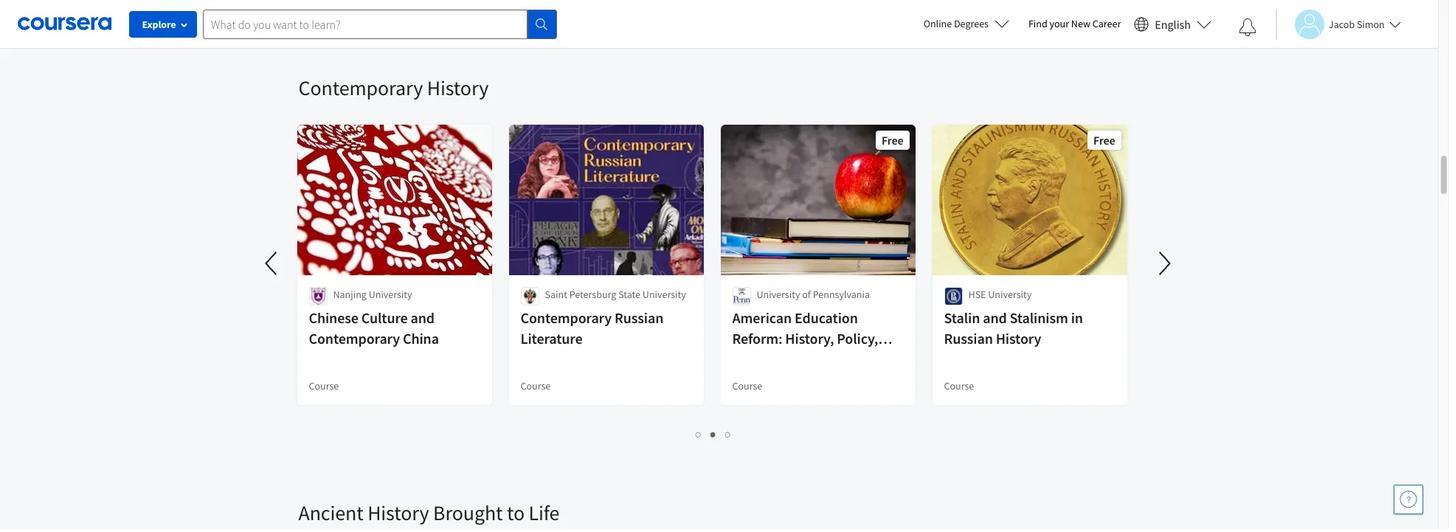 Task type: describe. For each thing, give the bounding box(es) containing it.
contemporary for contemporary history
[[299, 75, 423, 101]]

saint
[[545, 288, 567, 301]]

to
[[507, 500, 525, 526]]

jacob
[[1329, 17, 1355, 31]]

online degrees button
[[912, 7, 1021, 40]]

nanjing
[[333, 288, 367, 301]]

show notifications image
[[1239, 18, 1257, 36]]

education
[[795, 309, 858, 327]]

russian inside stalin and stalinism in russian history
[[944, 329, 993, 348]]

saint petersburg state university image
[[521, 287, 539, 306]]

nanjing university
[[333, 288, 412, 301]]

What do you want to learn? text field
[[203, 9, 528, 39]]

contemporary history carousel element
[[254, 30, 1183, 455]]

3 university from the left
[[757, 288, 800, 301]]

stalin
[[944, 309, 980, 327]]

policy,
[[837, 329, 878, 348]]

jacob simon
[[1329, 17, 1385, 31]]

and inside chinese culture and contemporary china
[[411, 309, 435, 327]]

free for american education reform: history, policy, practice
[[882, 133, 904, 148]]

history,
[[786, 329, 834, 348]]

history for contemporary history
[[427, 75, 489, 101]]

contemporary russian literature
[[521, 309, 664, 348]]

saint petersburg state university
[[545, 288, 686, 301]]

history inside stalin and stalinism in russian history
[[996, 329, 1042, 348]]

hse
[[969, 288, 986, 301]]

nanjing university image
[[309, 287, 327, 306]]

pennsylvania
[[813, 288, 870, 301]]

china
[[403, 329, 439, 348]]

life
[[529, 500, 560, 526]]

2 button
[[706, 426, 721, 443]]

history for ancient history brought to life
[[368, 500, 429, 526]]

free for stalin and stalinism in russian history
[[1094, 133, 1116, 148]]

next slide image
[[1147, 246, 1183, 281]]

explore button
[[129, 11, 197, 38]]

1 list from the top
[[299, 1, 1129, 17]]

university of pennsylvania image
[[733, 287, 751, 306]]

course for stalin and stalinism in russian history
[[944, 379, 974, 393]]

chevron down image
[[57, 22, 67, 33]]

american education reform: history, policy, practice
[[733, 309, 878, 368]]

your
[[1050, 17, 1069, 30]]

practice
[[733, 350, 783, 368]]

explore
[[142, 18, 176, 31]]

2
[[711, 427, 717, 441]]

degrees
[[954, 17, 989, 30]]

american
[[733, 309, 792, 327]]

simon
[[1357, 17, 1385, 31]]

1
[[696, 427, 702, 441]]

2 university from the left
[[643, 288, 686, 301]]

new
[[1072, 17, 1091, 30]]

hse university image
[[944, 287, 963, 306]]



Task type: vqa. For each thing, say whether or not it's contained in the screenshot.
Testimonials at the left of the page
no



Task type: locate. For each thing, give the bounding box(es) containing it.
0 horizontal spatial and
[[411, 309, 435, 327]]

russian
[[615, 309, 664, 327], [944, 329, 993, 348]]

1 horizontal spatial and
[[983, 309, 1007, 327]]

and up china
[[411, 309, 435, 327]]

0 vertical spatial list
[[299, 1, 1129, 17]]

4 course from the left
[[944, 379, 974, 393]]

online
[[924, 17, 952, 30]]

course for contemporary russian literature
[[521, 379, 551, 393]]

1 free from the left
[[882, 133, 904, 148]]

0 horizontal spatial free
[[882, 133, 904, 148]]

1 and from the left
[[411, 309, 435, 327]]

list inside 'contemporary history carousel' element
[[299, 426, 1129, 443]]

1 vertical spatial contemporary
[[521, 309, 612, 327]]

contemporary for contemporary russian literature
[[521, 309, 612, 327]]

list
[[299, 1, 1129, 17], [299, 426, 1129, 443]]

2 list from the top
[[299, 426, 1129, 443]]

reform:
[[733, 329, 783, 348]]

0 vertical spatial russian
[[615, 309, 664, 327]]

0 vertical spatial history
[[427, 75, 489, 101]]

ancient
[[299, 500, 364, 526]]

university
[[369, 288, 412, 301], [643, 288, 686, 301], [757, 288, 800, 301], [988, 288, 1032, 301]]

4 university from the left
[[988, 288, 1032, 301]]

1 vertical spatial list
[[299, 426, 1129, 443]]

culture
[[361, 309, 408, 327]]

3
[[726, 427, 731, 441]]

of
[[802, 288, 811, 301]]

russian down state
[[615, 309, 664, 327]]

0 vertical spatial contemporary
[[299, 75, 423, 101]]

russian inside contemporary russian literature
[[615, 309, 664, 327]]

literature
[[521, 329, 583, 348]]

contemporary history
[[299, 75, 489, 101]]

contemporary inside contemporary russian literature
[[521, 309, 612, 327]]

in
[[1071, 309, 1083, 327]]

chinese culture and contemporary china
[[309, 309, 439, 348]]

career
[[1093, 17, 1121, 30]]

and inside stalin and stalinism in russian history
[[983, 309, 1007, 327]]

course down literature
[[521, 379, 551, 393]]

find your new career link
[[1021, 15, 1129, 33]]

russian down the stalin at the right
[[944, 329, 993, 348]]

previous slide image
[[254, 246, 290, 281]]

2 and from the left
[[983, 309, 1007, 327]]

jacob simon button
[[1276, 9, 1401, 39]]

course for chinese culture and contemporary china
[[309, 379, 339, 393]]

coursera image
[[18, 12, 111, 36]]

None search field
[[203, 9, 557, 39]]

online degrees
[[924, 17, 989, 30]]

contemporary inside chinese culture and contemporary china
[[309, 329, 400, 348]]

university left of
[[757, 288, 800, 301]]

course
[[309, 379, 339, 393], [521, 379, 551, 393], [733, 379, 763, 393], [944, 379, 974, 393]]

and down hse university at the bottom right of the page
[[983, 309, 1007, 327]]

stalinism
[[1010, 309, 1069, 327]]

1 university from the left
[[369, 288, 412, 301]]

1 button
[[692, 426, 706, 443]]

list containing 1
[[299, 426, 1129, 443]]

and
[[411, 309, 435, 327], [983, 309, 1007, 327]]

english
[[1155, 17, 1191, 31]]

2 course from the left
[[521, 379, 551, 393]]

1 horizontal spatial free
[[1094, 133, 1116, 148]]

brought
[[433, 500, 503, 526]]

0 horizontal spatial russian
[[615, 309, 664, 327]]

2 free from the left
[[1094, 133, 1116, 148]]

course down practice
[[733, 379, 763, 393]]

hse university
[[969, 288, 1032, 301]]

contemporary
[[299, 75, 423, 101], [521, 309, 612, 327], [309, 329, 400, 348]]

chinese
[[309, 309, 359, 327]]

petersburg
[[570, 288, 617, 301]]

contemporary down what do you want to learn? text field
[[299, 75, 423, 101]]

2 vertical spatial contemporary
[[309, 329, 400, 348]]

university up the culture
[[369, 288, 412, 301]]

course down the stalin at the right
[[944, 379, 974, 393]]

english button
[[1129, 0, 1218, 48]]

stalin and stalinism in russian history
[[944, 309, 1083, 348]]

3 button
[[721, 426, 736, 443]]

3 course from the left
[[733, 379, 763, 393]]

ancient history brought to life
[[299, 500, 560, 526]]

2 vertical spatial history
[[368, 500, 429, 526]]

course for american education reform: history, policy, practice
[[733, 379, 763, 393]]

find your new career
[[1029, 17, 1121, 30]]

state
[[619, 288, 641, 301]]

1 course from the left
[[309, 379, 339, 393]]

contemporary up literature
[[521, 309, 612, 327]]

help center image
[[1400, 491, 1418, 509]]

university right state
[[643, 288, 686, 301]]

1 vertical spatial russian
[[944, 329, 993, 348]]

find
[[1029, 17, 1048, 30]]

free
[[882, 133, 904, 148], [1094, 133, 1116, 148]]

university right hse
[[988, 288, 1032, 301]]

university of pennsylvania
[[757, 288, 870, 301]]

history
[[427, 75, 489, 101], [996, 329, 1042, 348], [368, 500, 429, 526]]

1 horizontal spatial russian
[[944, 329, 993, 348]]

course down 'chinese'
[[309, 379, 339, 393]]

1 vertical spatial history
[[996, 329, 1042, 348]]

contemporary down 'chinese'
[[309, 329, 400, 348]]



